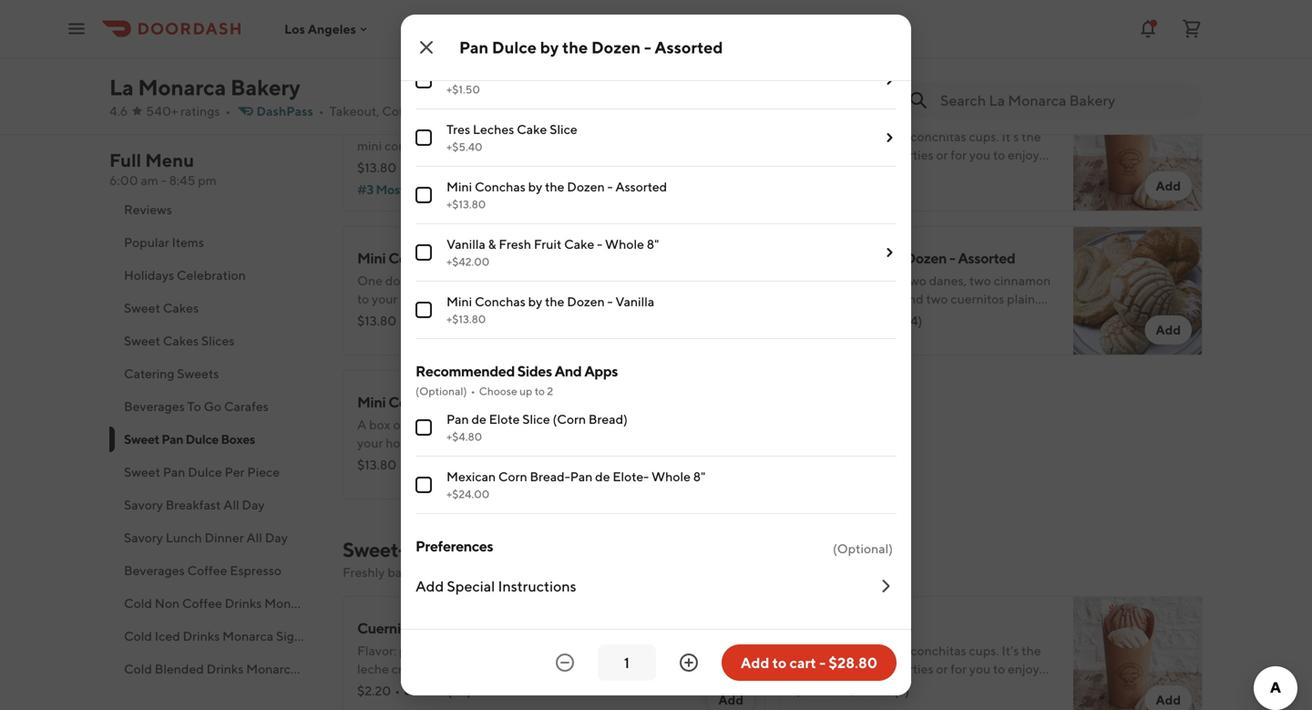 Task type: vqa. For each thing, say whether or not it's contained in the screenshot.
Tom Kha Gai Soup Spicy. Chicken, mushroom in spicy lemongrass coconut broth. $8.00
no



Task type: locate. For each thing, give the bounding box(es) containing it.
surprise
[[430, 120, 475, 135]]

0 vertical spatial mixture
[[896, 165, 941, 181]]

&
[[488, 237, 496, 252]]

1 choose from the top
[[479, 37, 518, 50]]

0 vertical spatial a
[[823, 165, 829, 181]]

0 vertical spatial and
[[502, 120, 523, 135]]

2 snack from the top
[[840, 661, 873, 676]]

and left (7)
[[864, 698, 886, 710]]

a left (7)
[[884, 680, 893, 695]]

add
[[1156, 178, 1181, 193], [719, 322, 744, 337], [1156, 322, 1181, 337], [416, 578, 444, 595], [741, 654, 770, 671], [719, 692, 744, 707], [1156, 692, 1181, 707]]

• right the $4.80
[[834, 683, 839, 698]]

cute inside mini concha- cups our cute new mini conchitas cups. it's the perfect snack for parties or for you to enjoy with a cafecito. a mixture of  4 mini conchitas with vanilla and chocolate flavors.
[[820, 129, 846, 144]]

conchas up dozen
[[389, 249, 445, 267]]

1 with from the top
[[795, 165, 820, 181]]

1 vertical spatial conchas
[[435, 417, 483, 432]]

cute for mini concha- cup
[[820, 643, 846, 658]]

0 vertical spatial cute
[[820, 129, 846, 144]]

sweet pan dulce per piece button
[[109, 456, 321, 489]]

mini conchas by the dozen - vanilla image
[[636, 370, 766, 500]]

$13.80 •
[[357, 160, 406, 175], [357, 457, 406, 472]]

by up 100% (14)
[[863, 249, 879, 267]]

bread
[[478, 565, 512, 580]]

0 vertical spatial it's
[[1002, 129, 1020, 144]]

1 vertical spatial $13.80 •
[[357, 457, 406, 472]]

reviews button
[[109, 193, 321, 226]]

parties inside the mini concha- cup our cute new mini conchitas cups. it's the perfect snack for parties or for you to enjoy with a cafecito. a mixture of  4 mini conchitas with vanilla and chocolate flavors.
[[894, 661, 934, 676]]

sweet down the holidays
[[124, 300, 160, 315]]

enjoy
[[1008, 147, 1040, 162], [1008, 661, 1040, 676]]

2 vertical spatial a
[[884, 680, 893, 695]]

a inside mini concha- cups our cute new mini conchitas cups. it's the perfect snack for parties or for you to enjoy with a cafecito. a mixture of  4 mini conchitas with vanilla and chocolate flavors.
[[823, 165, 829, 181]]

our for mini concha- cups
[[795, 129, 818, 144]]

0 vertical spatial our
[[795, 129, 818, 144]]

non
[[155, 596, 180, 611]]

of
[[647, 120, 659, 135], [943, 165, 955, 181], [393, 417, 405, 432], [943, 680, 955, 695]]

decrease quantity by 1 image
[[554, 652, 576, 674]]

slice left assortment
[[550, 122, 578, 137]]

catering sweets
[[124, 366, 219, 381]]

cake inside tres leches cake slice +$5.40
[[517, 122, 547, 137]]

mini concha- cups image
[[1074, 82, 1203, 212]]

mini for mini conchas by the dozen - vanilla +$13.80
[[447, 294, 472, 309]]

beverages coffee espresso
[[124, 563, 282, 578]]

1 horizontal spatial our
[[662, 120, 681, 135]]

you inside the mini concha- cup our cute new mini conchitas cups. it's the perfect snack for parties or for you to enjoy with a cafecito. a mixture of  4 mini conchitas with vanilla and chocolate flavors.
[[970, 661, 991, 676]]

4.6
[[109, 103, 128, 119]]

day
[[242, 497, 265, 512], [265, 530, 288, 545]]

(14) for 100% (14)
[[901, 313, 923, 328]]

1 horizontal spatial 8"
[[694, 469, 706, 484]]

or inside mini conchas by the dozen - chocolate one dozen chocolate mini conchas delivered to your home or office. $13.80
[[436, 291, 448, 306]]

1 mixture from the top
[[896, 165, 941, 181]]

1 vertical spatial concha-
[[826, 619, 882, 637]]

cafecito.
[[832, 165, 882, 181], [832, 680, 882, 695]]

perfect for mini concha- cup
[[795, 661, 838, 676]]

dozen left fruit
[[490, 249, 532, 267]]

assortment
[[580, 120, 645, 135]]

2 flavors. from the top
[[952, 698, 993, 710]]

0 vertical spatial per
[[225, 464, 245, 480]]

1 up from the top
[[520, 37, 533, 50]]

1 vertical spatial recommended
[[416, 362, 515, 380]]

by down +$1.50
[[447, 96, 463, 113]]

mini inside mini conchas by the dozen - vanilla +$13.80
[[447, 294, 472, 309]]

2 perfect from the top
[[795, 661, 838, 676]]

2 $13.80 from the top
[[357, 313, 397, 328]]

conchas up 92% (14)
[[435, 417, 483, 432]]

de right dulce
[[718, 643, 733, 658]]

savory breakfast all day button
[[109, 489, 321, 521]]

1 concha- from the top
[[826, 105, 882, 123]]

conchas for mini conchas by the dozen - vanilla a box of mini conchas de vanilla delivered to your home or office.
[[389, 393, 445, 411]]

monarca
[[138, 74, 226, 100], [264, 596, 316, 611], [222, 629, 274, 644], [246, 661, 297, 676]]

0 horizontal spatial 8"
[[647, 237, 659, 252]]

1 cheese, from the left
[[551, 643, 596, 658]]

0 horizontal spatial cheese,
[[551, 643, 596, 658]]

1 vertical spatial delivered
[[543, 417, 597, 432]]

0 vertical spatial cups.
[[969, 129, 1000, 144]]

2 vertical spatial cold
[[124, 661, 152, 676]]

per for sweet
[[225, 464, 245, 480]]

2 4 from the top
[[957, 680, 965, 695]]

1 a from the top
[[823, 165, 829, 181]]

pan dulce by the dozen - assorted up 100% (14)
[[795, 249, 1016, 267]]

whole for elote-
[[652, 469, 691, 484]]

menu
[[145, 150, 194, 171]]

slice for elote
[[523, 412, 550, 427]]

0 vertical spatial signature
[[318, 596, 374, 611]]

beverages
[[124, 399, 185, 414], [124, 563, 185, 578]]

a
[[823, 165, 829, 181], [823, 680, 829, 695]]

1 parties from the top
[[894, 147, 934, 162]]

dozen down an
[[567, 179, 605, 194]]

1 vertical spatial 100%
[[859, 683, 892, 698]]

perfect inside mini concha- cups our cute new mini conchitas cups. it's the perfect snack for parties or for you to enjoy with a cafecito. a mixture of  4 mini conchitas with vanilla and chocolate flavors.
[[795, 147, 838, 162]]

1 vertical spatial you
[[970, 147, 991, 162]]

5
[[547, 37, 554, 50]]

2 mixture from the top
[[896, 680, 941, 695]]

2 with from the top
[[795, 184, 820, 199]]

cold left blended
[[124, 661, 152, 676]]

2 new from the top
[[849, 643, 881, 658]]

new inside the mini concha- cup our cute new mini conchitas cups. it's the perfect snack for parties or for you to enjoy with a cafecito. a mixture of  4 mini conchitas with vanilla and chocolate flavors.
[[849, 643, 881, 658]]

1 vertical spatial all
[[247, 530, 262, 545]]

mini inside mini conchas by the dozen - chocolate one dozen chocolate mini conchas delivered to your home or office. $13.80
[[484, 273, 509, 288]]

per for sweet-
[[503, 538, 534, 562]]

corn
[[499, 469, 528, 484]]

signature for cold iced drinks monarca signature classic coffee
[[276, 629, 332, 644]]

piece up dulce)
[[537, 538, 587, 562]]

2 cups. from the top
[[969, 643, 1000, 658]]

whole right elote-
[[652, 469, 691, 484]]

0 vertical spatial +$13.80
[[447, 198, 486, 211]]

conchas inside mini conchas by the dozen - vanilla +$13.80
[[475, 294, 526, 309]]

0 vertical spatial (optional)
[[416, 37, 467, 50]]

concha- up the $28.80
[[826, 619, 882, 637]]

coffee up staff
[[382, 103, 422, 119]]

3 $13.80 from the top
[[357, 457, 397, 472]]

1 vertical spatial up
[[520, 385, 533, 397]]

0 horizontal spatial cake
[[517, 122, 547, 137]]

0 vertical spatial enjoy
[[1008, 147, 1040, 162]]

0 vertical spatial savory
[[124, 497, 163, 512]]

up inside recommended sides and apps (optional) • choose up to 2
[[520, 385, 533, 397]]

monarca inside 'button'
[[246, 661, 297, 676]]

your down one
[[372, 291, 398, 306]]

bread-
[[530, 469, 570, 484]]

mexican
[[447, 469, 496, 484], [426, 565, 476, 580]]

flavors. for mini concha- cup
[[952, 698, 993, 710]]

and left select
[[502, 120, 523, 135]]

$13.80 down "box"
[[357, 457, 397, 472]]

2 $13.80 • from the top
[[357, 457, 406, 472]]

sweet down sweet pan dulce boxes
[[124, 464, 160, 480]]

cold left iced
[[124, 629, 152, 644]]

signature for cold blended drinks monarca signature classic coffee
[[300, 661, 356, 676]]

recommended up the mini conchas by the dozen - vanilla a box of mini conchas de vanilla delivered to your home or office.
[[416, 362, 515, 380]]

2 choose from the top
[[479, 385, 518, 397]]

the inside the mini conchas by the dozen - vanilla a box of mini conchas de vanilla delivered to your home or office.
[[466, 393, 487, 411]]

recommended up sweet - pan dulce boxes at left top
[[416, 15, 515, 32]]

0 vertical spatial drinks
[[225, 596, 262, 611]]

mexican down preferences
[[426, 565, 476, 580]]

drinks inside cold iced drinks monarca signature classic coffee button
[[183, 629, 220, 644]]

$13.80 • down "box"
[[357, 457, 406, 472]]

1 vertical spatial your
[[357, 435, 383, 450]]

(
[[515, 565, 519, 580]]

chocolate inside the mini concha- cup our cute new mini conchitas cups. it's the perfect snack for parties or for you to enjoy with a cafecito. a mixture of  4 mini conchitas with vanilla and chocolate flavors.
[[889, 698, 949, 710]]

dozen
[[385, 273, 421, 288]]

0 vertical spatial $13.80 •
[[357, 160, 406, 175]]

leche
[[357, 661, 389, 676]]

1 vertical spatial enjoy
[[1008, 661, 1040, 676]]

drinks right iced
[[183, 629, 220, 644]]

whole inside mexican corn bread-pan de elote- whole 8" +$24.00
[[652, 469, 691, 484]]

+$1.50
[[447, 83, 480, 96]]

1 horizontal spatial piece
[[537, 538, 587, 562]]

sweets
[[177, 366, 219, 381]]

dulce
[[684, 643, 716, 658]]

mini concha- cup our cute new mini conchitas cups. it's the perfect snack for parties or for you to enjoy with a cafecito. a mixture of  4 mini conchitas with vanilla and chocolate flavors.
[[795, 619, 1051, 710]]

2 concha- from the top
[[826, 619, 882, 637]]

drinks for iced
[[183, 629, 220, 644]]

signature down freshly at the bottom of the page
[[318, 596, 374, 611]]

2 vertical spatial $13.80
[[357, 457, 397, 472]]

8" inside vanilla & fresh fruit cake - whole 8" +$42.00
[[647, 237, 659, 252]]

mini concha- cups our cute new mini conchitas cups. it's the perfect snack for parties or for you to enjoy with a cafecito. a mixture of  4 mini conchitas with vanilla and chocolate flavors.
[[795, 105, 1051, 199]]

cups. for cups
[[969, 129, 1000, 144]]

add button for mini conchas by the dozen - chocolate
[[708, 315, 755, 345]]

conchas inside mini conchas by the dozen - chocolate one dozen chocolate mini conchas delivered to your home or office. $13.80
[[389, 249, 445, 267]]

3 cold from the top
[[124, 661, 152, 676]]

cakes up the sweet cakes slices in the left of the page
[[163, 300, 199, 315]]

conchas inside mini conchas by the dozen - assorted let our staff surprise you and select an assortment of our different mini conchas.
[[389, 96, 445, 113]]

add button
[[1145, 171, 1192, 201], [708, 315, 755, 345], [1145, 315, 1192, 345], [708, 686, 755, 710], [1145, 686, 1192, 710]]

you for mini concha- cups
[[970, 147, 991, 162]]

2 enjoy from the top
[[1008, 661, 1040, 676]]

0 vertical spatial office.
[[450, 291, 486, 306]]

concha
[[447, 64, 492, 79]]

delivered
[[562, 273, 616, 288], [543, 417, 597, 432]]

by down vanilla & fresh fruit cake - whole 8" +$42.00
[[528, 294, 543, 309]]

mixture down "cups"
[[896, 165, 941, 181]]

1 enjoy from the top
[[1008, 147, 1040, 162]]

a down "cups"
[[884, 165, 893, 181]]

sweet down angeles
[[343, 42, 398, 66]]

540+ ratings •
[[146, 103, 231, 119]]

with
[[795, 165, 820, 181], [795, 184, 820, 199], [795, 680, 820, 695], [795, 698, 820, 710]]

0 vertical spatial boxes
[[507, 42, 560, 66]]

8" for mexican corn bread-pan de elote- whole 8"
[[694, 469, 706, 484]]

whole right fruit
[[605, 237, 644, 252]]

piece inside sweet pan dulce per piece button
[[247, 464, 280, 480]]

mini inside the mini concha- cup our cute new mini conchitas cups. it's the perfect snack for parties or for you to enjoy with a cafecito. a mixture of  4 mini conchitas with vanilla and chocolate flavors.
[[795, 619, 824, 637]]

cute
[[820, 129, 846, 144], [820, 643, 846, 658]]

staff
[[401, 120, 427, 135]]

per inside button
[[225, 464, 245, 480]]

0 vertical spatial delivered
[[562, 273, 616, 288]]

cafecito. for cups
[[832, 165, 882, 181]]

83% (43)
[[420, 683, 471, 698]]

close pan dulce by the dozen - assorted image
[[416, 36, 438, 58]]

new for cups
[[849, 129, 881, 144]]

1 vertical spatial choose
[[479, 385, 518, 397]]

0 items, open order cart image
[[1181, 18, 1203, 40]]

you for mini concha- cup
[[970, 661, 991, 676]]

0 vertical spatial cold
[[124, 596, 152, 611]]

snack for cup
[[840, 661, 873, 676]]

perfect
[[795, 147, 838, 162], [795, 661, 838, 676]]

1 vertical spatial savory
[[124, 530, 163, 545]]

delivered down 2
[[543, 417, 597, 432]]

office. inside the mini conchas by the dozen - vanilla a box of mini conchas de vanilla delivered to your home or office.
[[436, 435, 472, 450]]

savory for savory breakfast all day
[[124, 497, 163, 512]]

by up chocolate
[[447, 249, 463, 267]]

conchitas
[[911, 129, 967, 144], [995, 165, 1051, 181], [911, 643, 967, 658], [995, 680, 1051, 695]]

1 vertical spatial 4
[[957, 680, 965, 695]]

8" for vanilla & fresh fruit cake - whole 8"
[[647, 237, 659, 252]]

- inside mini conchas by the dozen - chocolate one dozen chocolate mini conchas delivered to your home or office. $13.80
[[535, 249, 540, 267]]

sides
[[518, 362, 552, 380]]

cakes up the catering sweets
[[163, 333, 199, 348]]

1 vertical spatial cake
[[564, 237, 595, 252]]

2 beverages from the top
[[124, 563, 185, 578]]

1 it's from the top
[[1002, 129, 1020, 144]]

cream
[[598, 643, 634, 658]]

Item Search search field
[[941, 90, 1189, 110]]

cakes for sweet cakes slices
[[163, 333, 199, 348]]

1 vertical spatial (optional)
[[416, 385, 467, 397]]

day up espresso
[[265, 530, 288, 545]]

it's for mini concha- cup
[[1002, 643, 1020, 658]]

2 our from the top
[[795, 643, 818, 658]]

2 vertical spatial and
[[864, 698, 886, 710]]

+$13.80 inside mini conchas by the dozen - vanilla +$13.80
[[447, 313, 486, 325]]

0 vertical spatial new
[[849, 129, 881, 144]]

0 vertical spatial a
[[884, 165, 893, 181]]

la
[[109, 74, 134, 100]]

by up +$4.80
[[447, 393, 463, 411]]

de
[[472, 412, 487, 427], [485, 417, 500, 432], [595, 469, 610, 484], [718, 643, 733, 658]]

beverages up non at the bottom left of page
[[124, 563, 185, 578]]

• right 'ratings'
[[226, 103, 231, 119]]

1 vertical spatial mixture
[[896, 680, 941, 695]]

2 cafecito. from the top
[[832, 680, 882, 695]]

per up (
[[503, 538, 534, 562]]

recommended inside recommended desserts (optional) • choose up to 5
[[416, 15, 515, 32]]

1 $13.80 from the top
[[357, 160, 397, 175]]

1 horizontal spatial cake
[[564, 237, 595, 252]]

bread)
[[589, 412, 628, 427]]

1 vertical spatial home
[[386, 435, 419, 450]]

1 cute from the top
[[820, 129, 846, 144]]

concha- for cup
[[826, 619, 882, 637]]

sweet inside button
[[124, 333, 160, 348]]

drinks inside "cold blended drinks monarca signature classic coffee" 'button'
[[207, 661, 244, 676]]

snack inside mini concha- cups our cute new mini conchitas cups. it's the perfect snack for parties or for you to enjoy with a cafecito. a mixture of  4 mini conchitas with vanilla and chocolate flavors.
[[840, 147, 873, 162]]

0 horizontal spatial conchas
[[435, 417, 483, 432]]

cheese, right the w/
[[551, 643, 596, 658]]

or inside mini concha- cups our cute new mini conchitas cups. it's the perfect snack for parties or for you to enjoy with a cafecito. a mixture of  4 mini conchitas with vanilla and chocolate flavors.
[[937, 147, 948, 162]]

1 $13.80 • from the top
[[357, 160, 406, 175]]

cups. inside the mini concha- cup our cute new mini conchitas cups. it's the perfect snack for parties or for you to enjoy with a cafecito. a mixture of  4 mini conchitas with vanilla and chocolate flavors.
[[969, 643, 1000, 658]]

None checkbox
[[416, 72, 432, 88], [416, 244, 432, 261], [416, 302, 432, 318], [416, 419, 432, 436], [416, 72, 432, 88], [416, 244, 432, 261], [416, 302, 432, 318], [416, 419, 432, 436]]

preferences
[[416, 537, 493, 555]]

0 vertical spatial cafecito.
[[832, 165, 882, 181]]

• left 92%
[[400, 457, 406, 472]]

classic for cold iced drinks monarca signature classic coffee
[[335, 629, 376, 644]]

our down takeout, coffee • 1.4 mi
[[379, 120, 399, 135]]

cuernitos
[[357, 619, 421, 637]]

boxes down carafes
[[221, 432, 255, 447]]

cold non coffee drinks monarca signature
[[124, 596, 374, 611]]

1 new from the top
[[849, 129, 881, 144]]

conchas down "(42)"
[[475, 179, 526, 194]]

chocolate up mini conchas by the dozen - vanilla +$13.80
[[543, 249, 610, 267]]

1 horizontal spatial cheese,
[[637, 643, 681, 658]]

1 cafecito. from the top
[[832, 165, 882, 181]]

cups
[[885, 105, 918, 123]]

$13.80 down one
[[357, 313, 397, 328]]

to inside recommended sides and apps (optional) • choose up to 2
[[535, 385, 545, 397]]

a inside mini concha- cups our cute new mini conchitas cups. it's the perfect snack for parties or for you to enjoy with a cafecito. a mixture of  4 mini conchitas with vanilla and chocolate flavors.
[[884, 165, 893, 181]]

1 vertical spatial cafecito.
[[832, 680, 882, 695]]

delivered down vanilla & fresh fruit cake - whole 8" +$42.00
[[562, 273, 616, 288]]

0 vertical spatial up
[[520, 37, 533, 50]]

piece for sweet-
[[537, 538, 587, 562]]

by inside mini conchas by the dozen - chocolate one dozen chocolate mini conchas delivered to your home or office. $13.80
[[447, 249, 463, 267]]

1 vertical spatial new
[[849, 643, 881, 658]]

drinks down espresso
[[225, 596, 262, 611]]

savory left lunch at the left bottom of page
[[124, 530, 163, 545]]

you inside mini conchas by the dozen - assorted let our staff surprise you and select an assortment of our different mini conchas.
[[478, 120, 499, 135]]

2 recommended from the top
[[416, 362, 515, 380]]

+$13.80 inside mini conchas by the dozen - assorted +$13.80
[[447, 198, 486, 211]]

sweet inside button
[[124, 464, 160, 480]]

blended
[[155, 661, 204, 676]]

and for mini concha- cup
[[864, 698, 886, 710]]

cold left non at the bottom left of page
[[124, 596, 152, 611]]

(14)
[[901, 313, 923, 328], [453, 457, 475, 472]]

new inside mini concha- cups our cute new mini conchitas cups. it's the perfect snack for parties or for you to enjoy with a cafecito. a mixture of  4 mini conchitas with vanilla and chocolate flavors.
[[849, 129, 881, 144]]

choose inside recommended sides and apps (optional) • choose up to 2
[[479, 385, 518, 397]]

whole for -
[[605, 237, 644, 252]]

de left vanilla
[[485, 417, 500, 432]]

savory for savory lunch dinner all day
[[124, 530, 163, 545]]

chocolate for mini concha- cup
[[889, 698, 949, 710]]

dashpass
[[256, 103, 313, 119]]

add special instructions
[[416, 578, 577, 595]]

our inside the mini concha- cup our cute new mini conchitas cups. it's the perfect snack for parties or for you to enjoy with a cafecito. a mixture of  4 mini conchitas with vanilla and chocolate flavors.
[[795, 643, 818, 658]]

4
[[957, 165, 965, 181], [957, 680, 965, 695]]

0 vertical spatial cake
[[517, 122, 547, 137]]

0 vertical spatial recommended
[[416, 15, 515, 32]]

perfect inside the mini concha- cup our cute new mini conchitas cups. it's the perfect snack for parties or for you to enjoy with a cafecito. a mixture of  4 mini conchitas with vanilla and chocolate flavors.
[[795, 661, 838, 676]]

1 vertical spatial +$13.80
[[447, 313, 486, 325]]

- inside vanilla & fresh fruit cake - whole 8" +$42.00
[[597, 237, 603, 252]]

cute for mini concha- cups
[[820, 129, 846, 144]]

1 our from the top
[[795, 129, 818, 144]]

per up savory breakfast all day button
[[225, 464, 245, 480]]

conchas up "box"
[[389, 393, 445, 411]]

signature left leche at the bottom
[[300, 661, 356, 676]]

your
[[372, 291, 398, 306], [357, 435, 383, 450]]

cake inside vanilla & fresh fruit cake - whole 8" +$42.00
[[564, 237, 595, 252]]

2 cakes from the top
[[163, 333, 199, 348]]

$13.80 inside mini conchas by the dozen - chocolate one dozen chocolate mini conchas delivered to your home or office. $13.80
[[357, 313, 397, 328]]

mini conchas by the dozen - chocolate one dozen chocolate mini conchas delivered to your home or office. $13.80
[[357, 249, 616, 328]]

reviews
[[124, 202, 172, 217]]

per inside "sweet- pan dulce  per piece freshly baked mexican bread ( pan dulce) ."
[[503, 538, 534, 562]]

8" inside mexican corn bread-pan de elote- whole 8" +$24.00
[[694, 469, 706, 484]]

a left "box"
[[357, 417, 367, 432]]

office. up 92% (14)
[[436, 435, 472, 450]]

2 parties from the top
[[894, 661, 934, 676]]

enjoy inside mini concha- cups our cute new mini conchitas cups. it's the perfect snack for parties or for you to enjoy with a cafecito. a mixture of  4 mini conchitas with vanilla and chocolate flavors.
[[1008, 147, 1040, 162]]

1 +$13.80 from the top
[[447, 198, 486, 211]]

pan de elote slice (corn bread) +$4.80
[[447, 412, 628, 443]]

95%
[[426, 160, 451, 175]]

and down "cups"
[[864, 184, 886, 199]]

beverages down catering
[[124, 399, 185, 414]]

it's inside the mini concha- cup our cute new mini conchitas cups. it's the perfect snack for parties or for you to enjoy with a cafecito. a mixture of  4 mini conchitas with vanilla and chocolate flavors.
[[1002, 643, 1020, 658]]

by down desserts
[[540, 37, 559, 57]]

2 savory from the top
[[124, 530, 163, 545]]

sweet for sweet cakes
[[124, 300, 160, 315]]

1 vertical spatial per
[[503, 538, 534, 562]]

chocolate down "cups"
[[889, 184, 949, 199]]

de inside cuernitos (croissants) flavor: plain, chocolate, guava w/ cheese, cream cheese, dulce de leche croissants.
[[718, 643, 733, 658]]

mini conchas by the dozen - vanilla +$13.80
[[447, 294, 655, 325]]

2 +$13.80 from the top
[[447, 313, 486, 325]]

1 vertical spatial piece
[[537, 538, 587, 562]]

0 horizontal spatial (14)
[[453, 457, 475, 472]]

2 cold from the top
[[124, 629, 152, 644]]

home down dozen
[[400, 291, 433, 306]]

0 vertical spatial mexican
[[447, 469, 496, 484]]

0 vertical spatial $13.80
[[357, 160, 397, 175]]

mini inside the mini conchas by the dozen - vanilla a box of mini conchas de vanilla delivered to your home or office.
[[357, 393, 386, 411]]

None checkbox
[[416, 129, 432, 146], [416, 187, 432, 203], [416, 477, 432, 493], [416, 129, 432, 146], [416, 187, 432, 203], [416, 477, 432, 493]]

de inside mexican corn bread-pan de elote- whole 8" +$24.00
[[595, 469, 610, 484]]

1 cold from the top
[[124, 596, 152, 611]]

Current quantity is 1 number field
[[609, 653, 645, 673]]

signature inside cold non coffee drinks monarca signature button
[[318, 596, 374, 611]]

dulce inside "sweet- pan dulce  per piece freshly baked mexican bread ( pan dulce) ."
[[448, 538, 500, 562]]

+$13.80 down chocolate
[[447, 313, 486, 325]]

1 flavors. from the top
[[952, 184, 993, 199]]

cheese, left dulce
[[637, 643, 681, 658]]

cake right fruit
[[564, 237, 595, 252]]

2 vertical spatial signature
[[300, 661, 356, 676]]

classic for cold blended drinks monarca signature classic coffee
[[359, 661, 399, 676]]

1 vertical spatial cold
[[124, 629, 152, 644]]

1 vertical spatial pan dulce by the dozen - assorted
[[795, 249, 1016, 267]]

mini inside mini concha- cups our cute new mini conchitas cups. it's the perfect snack for parties or for you to enjoy with a cafecito. a mixture of  4 mini conchitas with vanilla and chocolate flavors.
[[795, 105, 824, 123]]

• up +$4.80
[[471, 385, 476, 397]]

mini inside mini conchas by the dozen - assorted +$13.80
[[447, 179, 472, 194]]

0 vertical spatial home
[[400, 291, 433, 306]]

1 vertical spatial cute
[[820, 643, 846, 658]]

conchas for mini conchas by the dozen - vanilla +$13.80
[[475, 294, 526, 309]]

de inside the mini conchas by the dozen - vanilla a box of mini conchas de vanilla delivered to your home or office.
[[485, 417, 500, 432]]

parties up (7)
[[894, 661, 934, 676]]

0 horizontal spatial piece
[[247, 464, 280, 480]]

cute inside the mini concha- cup our cute new mini conchitas cups. it's the perfect snack for parties or for you to enjoy with a cafecito. a mixture of  4 mini conchitas with vanilla and chocolate flavors.
[[820, 643, 846, 658]]

boxes down desserts
[[507, 42, 560, 66]]

recommended for recommended sides and apps
[[416, 362, 515, 380]]

iced
[[155, 629, 180, 644]]

(optional) up concha
[[416, 37, 467, 50]]

piece inside "sweet- pan dulce  per piece freshly baked mexican bread ( pan dulce) ."
[[537, 538, 587, 562]]

1 perfect from the top
[[795, 147, 838, 162]]

snack for cups
[[840, 147, 873, 162]]

conchas up staff
[[389, 96, 445, 113]]

1 snack from the top
[[840, 147, 873, 162]]

dozen up leches
[[490, 96, 532, 113]]

0 vertical spatial concha-
[[826, 105, 882, 123]]

cold inside 'button'
[[124, 661, 152, 676]]

drinks for blended
[[207, 661, 244, 676]]

a for mini concha- cups
[[823, 165, 829, 181]]

1 horizontal spatial (14)
[[901, 313, 923, 328]]

1 vertical spatial snack
[[840, 661, 873, 676]]

0 vertical spatial pan dulce by the dozen - assorted
[[459, 37, 723, 57]]

cafecito. for cup
[[832, 680, 882, 695]]

1 horizontal spatial conchas
[[511, 273, 559, 288]]

office. down chocolate
[[450, 291, 486, 306]]

0 vertical spatial 8"
[[647, 237, 659, 252]]

piece
[[247, 464, 280, 480], [537, 538, 587, 562]]

open menu image
[[66, 18, 88, 40]]

1 vertical spatial office.
[[436, 435, 472, 450]]

you inside mini concha- cups our cute new mini conchitas cups. it's the perfect snack for parties or for you to enjoy with a cafecito. a mixture of  4 mini conchitas with vanilla and chocolate flavors.
[[970, 147, 991, 162]]

chocolate inside mini concha- cups our cute new mini conchitas cups. it's the perfect snack for parties or for you to enjoy with a cafecito. a mixture of  4 mini conchitas with vanilla and chocolate flavors.
[[889, 184, 949, 199]]

conchas up mini conchas by the dozen - vanilla +$13.80
[[511, 273, 559, 288]]

0 vertical spatial your
[[372, 291, 398, 306]]

conchas for mini conchas by the dozen - assorted +$13.80
[[475, 179, 526, 194]]

(croissants)
[[423, 619, 500, 637]]

1 cups. from the top
[[969, 129, 1000, 144]]

up left 5
[[520, 37, 533, 50]]

1 savory from the top
[[124, 497, 163, 512]]

cold blended drinks monarca signature classic coffee button
[[109, 653, 442, 686]]

a inside the mini concha- cup our cute new mini conchitas cups. it's the perfect snack for parties or for you to enjoy with a cafecito. a mixture of  4 mini conchitas with vanilla and chocolate flavors.
[[884, 680, 893, 695]]

(optional) up cup
[[833, 541, 893, 556]]

mixture down cup
[[896, 680, 941, 695]]

0 horizontal spatial whole
[[605, 237, 644, 252]]

1 cakes from the top
[[163, 300, 199, 315]]

parties down "cups"
[[894, 147, 934, 162]]

0 vertical spatial beverages
[[124, 399, 185, 414]]

de left elote-
[[595, 469, 610, 484]]

0 vertical spatial cakes
[[163, 300, 199, 315]]

sweet pan dulce boxes
[[124, 432, 255, 447]]

• up concha
[[471, 37, 476, 50]]

enjoy inside the mini concha- cup our cute new mini conchitas cups. it's the perfect snack for parties or for you to enjoy with a cafecito. a mixture of  4 mini conchitas with vanilla and chocolate flavors.
[[1008, 661, 1040, 676]]

pan dulce by the dozen - assorted down desserts
[[459, 37, 723, 57]]

signature inside "cold blended drinks monarca signature classic coffee" 'button'
[[300, 661, 356, 676]]

+$5.40
[[447, 140, 483, 153]]

8"
[[647, 237, 659, 252], [694, 469, 706, 484]]

0 vertical spatial parties
[[894, 147, 934, 162]]

1 recommended from the top
[[416, 15, 515, 32]]

instructions
[[498, 578, 577, 595]]

dozen inside the mini conchas by the dozen - vanilla a box of mini conchas de vanilla delivered to your home or office.
[[490, 393, 532, 411]]

100% for 100% (7)
[[859, 683, 892, 698]]

sweet up catering
[[124, 333, 160, 348]]

100% (7)
[[859, 683, 910, 698]]

1 4 from the top
[[957, 165, 965, 181]]

1 vertical spatial perfect
[[795, 661, 838, 676]]

8:45
[[169, 173, 195, 188]]

1 vertical spatial (14)
[[453, 457, 475, 472]]

mini inside mini conchas by the dozen - assorted let our staff surprise you and select an assortment of our different mini conchas.
[[357, 96, 386, 113]]

1 vertical spatial a
[[823, 680, 829, 695]]

1 horizontal spatial all
[[247, 530, 262, 545]]

0 vertical spatial chocolate
[[889, 184, 949, 199]]

conchas down +$42.00
[[475, 294, 526, 309]]

mini for mini conchas by the dozen - assorted +$13.80
[[447, 179, 472, 194]]

classic up leche at the bottom
[[335, 629, 376, 644]]

1 beverages from the top
[[124, 399, 185, 414]]

cold for cold iced drinks monarca signature classic coffee
[[124, 629, 152, 644]]

cake left an
[[517, 122, 547, 137]]

and for mini concha- cups
[[864, 184, 886, 199]]

1 vertical spatial mexican
[[426, 565, 476, 580]]

(14) for 92% (14)
[[453, 457, 475, 472]]

chocolate down cup
[[889, 698, 949, 710]]

de inside pan de elote slice (corn bread) +$4.80
[[472, 412, 487, 427]]

2 vertical spatial drinks
[[207, 661, 244, 676]]

1 vertical spatial drinks
[[183, 629, 220, 644]]

sweet cakes
[[124, 300, 199, 315]]

0 vertical spatial piece
[[247, 464, 280, 480]]

(optional) up +$4.80
[[416, 385, 467, 397]]

1 vertical spatial slice
[[523, 412, 550, 427]]

enjoy for cup
[[1008, 661, 1040, 676]]

$13.80 • up "most"
[[357, 160, 406, 175]]

mini inside mini conchas by the dozen - chocolate one dozen chocolate mini conchas delivered to your home or office. $13.80
[[357, 249, 386, 267]]

1 horizontal spatial pan dulce by the dozen - assorted
[[795, 249, 1016, 267]]

1 vertical spatial chocolate
[[543, 249, 610, 267]]

2 cute from the top
[[820, 643, 846, 658]]

our left different
[[662, 120, 681, 135]]

notification bell image
[[1138, 18, 1160, 40]]

monarca down cold iced drinks monarca signature classic coffee
[[246, 661, 297, 676]]

recommended desserts group
[[416, 14, 897, 339]]

oatchata agua fresca carafe (serves 12) image
[[636, 0, 766, 4]]

it's
[[1002, 129, 1020, 144], [1002, 643, 1020, 658]]

2 a from the top
[[823, 680, 829, 695]]

0 vertical spatial slice
[[550, 122, 578, 137]]

2 it's from the top
[[1002, 643, 1020, 658]]

1 vertical spatial 8"
[[694, 469, 706, 484]]

2 up from the top
[[520, 385, 533, 397]]

- inside mini conchas by the dozen - vanilla +$13.80
[[608, 294, 613, 309]]

by down tres leches cake slice +$5.40
[[528, 179, 543, 194]]



Task type: describe. For each thing, give the bounding box(es) containing it.
let
[[357, 120, 377, 135]]

cold for cold blended drinks monarca signature classic coffee
[[124, 661, 152, 676]]

assorted inside mini conchas by the dozen - assorted +$13.80
[[616, 179, 668, 194]]

home inside the mini conchas by the dozen - vanilla a box of mini conchas de vanilla delivered to your home or office.
[[386, 435, 419, 450]]

recommended for recommended desserts
[[416, 15, 515, 32]]

0 horizontal spatial all
[[223, 497, 239, 512]]

.
[[586, 565, 589, 580]]

mini concha- cup image
[[1074, 596, 1203, 710]]

add button for pan dulce by the dozen - assorted
[[1145, 315, 1192, 345]]

or inside the mini conchas by the dozen - vanilla a box of mini conchas de vanilla delivered to your home or office.
[[421, 435, 433, 450]]

the inside mini conchas by the dozen - assorted let our staff surprise you and select an assortment of our different mini conchas.
[[466, 96, 487, 113]]

flavor:
[[357, 643, 397, 658]]

dulce inside "pan dulce by the dozen - assorted" dialog
[[492, 37, 537, 57]]

dulce)
[[547, 565, 583, 580]]

lunch
[[166, 530, 202, 545]]

drinks inside cold non coffee drinks monarca signature button
[[225, 596, 262, 611]]

pan dulce by the dozen - assorted inside dialog
[[459, 37, 723, 57]]

office. inside mini conchas by the dozen - chocolate one dozen chocolate mini conchas delivered to your home or office. $13.80
[[450, 291, 486, 306]]

new for cup
[[849, 643, 881, 658]]

one
[[357, 273, 383, 288]]

w/
[[533, 643, 549, 658]]

pm
[[198, 173, 217, 188]]

vanilla inside the mini conchas by the dozen - vanilla a box of mini conchas de vanilla delivered to your home or office.
[[543, 393, 586, 411]]

by inside mini conchas by the dozen - vanilla +$13.80
[[528, 294, 543, 309]]

sweet for sweet pan dulce per piece
[[124, 464, 160, 480]]

$13.80 • for mini conchas by the dozen - vanilla
[[357, 457, 406, 472]]

savory lunch dinner all day button
[[109, 521, 321, 554]]

(optional) inside recommended desserts (optional) • choose up to 5
[[416, 37, 467, 50]]

mixture for cup
[[896, 680, 941, 695]]

dulce inside sweet pan dulce per piece button
[[188, 464, 222, 480]]

guava
[[496, 643, 531, 658]]

of inside the mini conchas by the dozen - vanilla a box of mini conchas de vanilla delivered to your home or office.
[[393, 417, 405, 432]]

sweet pan dulce per piece
[[124, 464, 280, 480]]

los angeles button
[[284, 21, 371, 36]]

pan inside mexican corn bread-pan de elote- whole 8" +$24.00
[[570, 469, 593, 484]]

mini for mini concha- cups our cute new mini conchitas cups. it's the perfect snack for parties or for you to enjoy with a cafecito. a mixture of  4 mini conchitas with vanilla and chocolate flavors.
[[795, 105, 824, 123]]

most
[[376, 182, 405, 197]]

slice for cake
[[550, 122, 578, 137]]

sweet cakes button
[[109, 292, 321, 325]]

• left takeout,
[[319, 103, 324, 119]]

parties for cup
[[894, 661, 934, 676]]

by inside mini conchas by the dozen - assorted +$13.80
[[528, 179, 543, 194]]

conchas for chocolate
[[511, 273, 559, 288]]

bakery
[[231, 74, 300, 100]]

recommended sides and apps (optional) • choose up to 2
[[416, 362, 618, 397]]

a for mini concha- cups
[[884, 165, 893, 181]]

delivered inside the mini conchas by the dozen - vanilla a box of mini conchas de vanilla delivered to your home or office.
[[543, 417, 597, 432]]

savory lunch dinner all day
[[124, 530, 288, 545]]

4 with from the top
[[795, 698, 820, 710]]

pan inside pan de elote slice (corn bread) +$4.80
[[447, 412, 469, 427]]

the inside mini conchas by the dozen - chocolate one dozen chocolate mini conchas delivered to your home or office. $13.80
[[466, 249, 487, 267]]

$13.80 for mini conchas by the dozen - vanilla
[[357, 457, 397, 472]]

- inside the mini conchas by the dozen - vanilla a box of mini conchas de vanilla delivered to your home or office.
[[535, 393, 540, 411]]

to inside mini concha- cups our cute new mini conchitas cups. it's the perfect snack for parties or for you to enjoy with a cafecito. a mixture of  4 mini conchitas with vanilla and chocolate flavors.
[[994, 147, 1006, 162]]

concha +$1.50
[[447, 64, 492, 96]]

- inside mini conchas by the dozen - assorted let our staff surprise you and select an assortment of our different mini conchas.
[[535, 96, 540, 113]]

dozen inside mini conchas by the dozen - assorted let our staff surprise you and select an assortment of our different mini conchas.
[[490, 96, 532, 113]]

sweet for sweet cakes slices
[[124, 333, 160, 348]]

desserts
[[518, 15, 573, 32]]

vanilla inside vanilla & fresh fruit cake - whole 8" +$42.00
[[447, 237, 486, 252]]

2 vertical spatial (optional)
[[833, 541, 893, 556]]

mini for mini concha- cup our cute new mini conchitas cups. it's the perfect snack for parties or for you to enjoy with a cafecito. a mixture of  4 mini conchitas with vanilla and chocolate flavors.
[[795, 619, 824, 637]]

by inside the mini conchas by the dozen - vanilla a box of mini conchas de vanilla delivered to your home or office.
[[447, 393, 463, 411]]

sweet for sweet pan dulce boxes
[[124, 432, 159, 447]]

mini inside the mini conchas by the dozen - vanilla a box of mini conchas de vanilla delivered to your home or office.
[[408, 417, 432, 432]]

dashpass •
[[256, 103, 324, 119]]

cakes for sweet cakes
[[163, 300, 199, 315]]

2 cheese, from the left
[[637, 643, 681, 658]]

+$42.00
[[447, 255, 490, 268]]

chocolate inside mini conchas by the dozen - chocolate one dozen chocolate mini conchas delivered to your home or office. $13.80
[[543, 249, 610, 267]]

add button for mini concha- cups
[[1145, 171, 1192, 201]]

mini conchas by the dozen - vanilla a box of mini conchas de vanilla delivered to your home or office.
[[357, 393, 612, 450]]

95% (42)
[[426, 160, 478, 175]]

mini conchas by the dozen - assorted +$13.80
[[447, 179, 668, 211]]

the inside mini concha- cups our cute new mini conchitas cups. it's the perfect snack for parties or for you to enjoy with a cafecito. a mixture of  4 mini conchitas with vanilla and chocolate flavors.
[[1022, 129, 1042, 144]]

perfect for mini concha- cups
[[795, 147, 838, 162]]

to inside recommended desserts (optional) • choose up to 5
[[535, 37, 545, 50]]

elote-
[[613, 469, 649, 484]]

dozen inside mini conchas by the dozen - chocolate one dozen chocolate mini conchas delivered to your home or office. $13.80
[[490, 249, 532, 267]]

home inside mini conchas by the dozen - chocolate one dozen chocolate mini conchas delivered to your home or office. $13.80
[[400, 291, 433, 306]]

vanilla & fresh fruit cake - whole 8" +$42.00
[[447, 237, 659, 268]]

a for mini concha- cup
[[884, 680, 893, 695]]

- inside button
[[820, 654, 826, 671]]

+$13.80 for mini conchas by the dozen - vanilla
[[447, 313, 486, 325]]

pan dulce by the dozen - assorted dialog
[[401, 0, 912, 696]]

- inside mini conchas by the dozen - assorted +$13.80
[[608, 179, 613, 194]]

• left 1.4
[[430, 103, 435, 119]]

the inside mini conchas by the dozen - assorted +$13.80
[[545, 179, 565, 194]]

(43)
[[448, 683, 471, 698]]

sweet cakes slices
[[124, 333, 235, 348]]

beverages for beverages to go carafes
[[124, 399, 185, 414]]

beverages coffee espresso button
[[109, 554, 321, 587]]

mexican corn bread-pan de elote- whole 8" +$24.00
[[447, 469, 706, 500]]

sweet-
[[343, 538, 406, 562]]

flavors. for mini concha- cups
[[952, 184, 993, 199]]

coffee down beverages coffee espresso
[[182, 596, 222, 611]]

1 our from the left
[[379, 120, 399, 135]]

cart
[[790, 654, 817, 671]]

• inside recommended desserts (optional) • choose up to 5
[[471, 37, 476, 50]]

$2.20
[[357, 683, 391, 698]]

92%
[[426, 457, 451, 472]]

sweet for sweet - pan dulce boxes
[[343, 42, 398, 66]]

to inside mini conchas by the dozen - chocolate one dozen chocolate mini conchas delivered to your home or office. $13.80
[[357, 291, 369, 306]]

• up #3 most liked
[[400, 160, 406, 175]]

dozen up 100% (14)
[[905, 249, 947, 267]]

parties for cups
[[894, 147, 934, 162]]

piece for sweet
[[247, 464, 280, 480]]

enjoy for cups
[[1008, 147, 1040, 162]]

popular items button
[[109, 226, 321, 259]]

cold iced drinks monarca signature classic coffee button
[[109, 620, 418, 653]]

box
[[369, 417, 391, 432]]

$28.80
[[829, 654, 878, 671]]

dozen inside mini conchas by the dozen - vanilla +$13.80
[[567, 294, 605, 309]]

mini for mini conchas by the dozen - vanilla a box of mini conchas de vanilla delivered to your home or office.
[[357, 393, 386, 411]]

full
[[109, 150, 141, 171]]

• right the '$2.20'
[[395, 683, 400, 698]]

monarca up 540+ ratings •
[[138, 74, 226, 100]]

increase quantity by 1 image
[[678, 652, 700, 674]]

dozen right 5
[[592, 37, 641, 57]]

vanilla inside mini concha- cups our cute new mini conchitas cups. it's the perfect snack for parties or for you to enjoy with a cafecito. a mixture of  4 mini conchitas with vanilla and chocolate flavors.
[[823, 184, 862, 199]]

of inside mini conchas by the dozen - assorted let our staff surprise you and select an assortment of our different mini conchas.
[[647, 120, 659, 135]]

pan dulce by the dozen - assorted image
[[1074, 226, 1203, 356]]

• inside recommended sides and apps (optional) • choose up to 2
[[471, 385, 476, 397]]

your inside the mini conchas by the dozen - vanilla a box of mini conchas de vanilla delivered to your home or office.
[[357, 435, 383, 450]]

monarca up cold iced drinks monarca signature classic coffee
[[264, 596, 316, 611]]

fresh
[[499, 237, 532, 252]]

to inside the mini conchas by the dozen - vanilla a box of mini conchas de vanilla delivered to your home or office.
[[600, 417, 612, 432]]

our for mini concha- cup
[[795, 643, 818, 658]]

2 our from the left
[[662, 120, 681, 135]]

special
[[447, 578, 495, 595]]

3 with from the top
[[795, 680, 820, 695]]

conchas for mini conchas by the dozen - assorted let our staff surprise you and select an assortment of our different mini conchas.
[[389, 96, 445, 113]]

your inside mini conchas by the dozen - chocolate one dozen chocolate mini conchas delivered to your home or office. $13.80
[[372, 291, 398, 306]]

1.4
[[442, 103, 458, 119]]

chocolate for mini concha- cups
[[889, 184, 949, 199]]

mini inside mini conchas by the dozen - assorted let our staff surprise you and select an assortment of our different mini conchas.
[[357, 138, 382, 153]]

- inside full menu 6:00 am - 8:45 pm
[[161, 173, 167, 188]]

cold iced drinks monarca signature classic coffee
[[124, 629, 418, 644]]

sweet - pan dulce boxes
[[343, 42, 560, 66]]

by inside mini conchas by the dozen - assorted let our staff surprise you and select an assortment of our different mini conchas.
[[447, 96, 463, 113]]

tres leches cake slice +$5.40
[[447, 122, 578, 153]]

#3
[[357, 182, 374, 197]]

croissants.
[[392, 661, 452, 676]]

mini for mini conchas by the dozen - chocolate one dozen chocolate mini conchas delivered to your home or office. $13.80
[[357, 249, 386, 267]]

recommended sides and apps group
[[416, 361, 897, 514]]

conchas for mini conchas by the dozen - chocolate one dozen chocolate mini conchas delivered to your home or office. $13.80
[[389, 249, 445, 267]]

mexican inside mexican corn bread-pan de elote- whole 8" +$24.00
[[447, 469, 496, 484]]

+$13.80 for mini conchas by the dozen - assorted
[[447, 198, 486, 211]]

catering sweets button
[[109, 357, 321, 390]]

cups. for cup
[[969, 643, 1000, 658]]

chocolate,
[[433, 643, 494, 658]]

$13.80 • for mini conchas by the dozen - assorted
[[357, 160, 406, 175]]

cold for cold non coffee drinks monarca signature
[[124, 596, 152, 611]]

cup
[[885, 619, 912, 637]]

of inside the mini concha- cup our cute new mini conchitas cups. it's the perfect snack for parties or for you to enjoy with a cafecito. a mixture of  4 mini conchitas with vanilla and chocolate flavors.
[[943, 680, 955, 695]]

to inside the mini concha- cup our cute new mini conchitas cups. it's the perfect snack for parties or for you to enjoy with a cafecito. a mixture of  4 mini conchitas with vanilla and chocolate flavors.
[[994, 661, 1006, 676]]

apps
[[585, 362, 618, 380]]

or inside the mini concha- cup our cute new mini conchitas cups. it's the perfect snack for parties or for you to enjoy with a cafecito. a mixture of  4 mini conchitas with vanilla and chocolate flavors.
[[937, 661, 948, 676]]

mexican inside "sweet- pan dulce  per piece freshly baked mexican bread ( pan dulce) ."
[[426, 565, 476, 580]]

angeles
[[308, 21, 356, 36]]

+$24.00
[[447, 488, 490, 500]]

monarca down cold non coffee drinks monarca signature
[[222, 629, 274, 644]]

mixture for cups
[[896, 165, 941, 181]]

to
[[187, 399, 201, 414]]

mini conchas by the dozen - chocolate image
[[636, 226, 766, 356]]

add button for mini concha- cup
[[1145, 686, 1192, 710]]

mini for mini conchas by the dozen - assorted let our staff surprise you and select an assortment of our different mini conchas.
[[357, 96, 386, 113]]

los
[[284, 21, 305, 36]]

concha- for cups
[[826, 105, 882, 123]]

$2.20 •
[[357, 683, 400, 698]]

beverages to go carafes button
[[109, 390, 321, 423]]

$13.80 for mini conchas by the dozen - assorted
[[357, 160, 397, 175]]

sweet- pan dulce  per piece freshly baked mexican bread ( pan dulce) .
[[343, 538, 589, 580]]

assorted inside mini conchas by the dozen - assorted let our staff surprise you and select an assortment of our different mini conchas.
[[543, 96, 601, 113]]

pan inside button
[[163, 464, 185, 480]]

up inside recommended desserts (optional) • choose up to 5
[[520, 37, 533, 50]]

conchas for vanilla
[[435, 417, 483, 432]]

coffee inside 'button'
[[402, 661, 442, 676]]

4 for cup
[[957, 680, 965, 695]]

1 horizontal spatial boxes
[[507, 42, 560, 66]]

delivered inside mini conchas by the dozen - chocolate one dozen chocolate mini conchas delivered to your home or office. $13.80
[[562, 273, 616, 288]]

1 vertical spatial boxes
[[221, 432, 255, 447]]

coffee down the savory lunch dinner all day
[[187, 563, 227, 578]]

it's for mini concha- cups
[[1002, 129, 1020, 144]]

an
[[563, 120, 577, 135]]

la monarca bakery
[[109, 74, 300, 100]]

dozen inside mini conchas by the dozen - assorted +$13.80
[[567, 179, 605, 194]]

am
[[141, 173, 158, 188]]

a for mini concha- cup
[[823, 680, 829, 695]]

a inside the mini conchas by the dozen - vanilla a box of mini conchas de vanilla delivered to your home or office.
[[357, 417, 367, 432]]

go
[[204, 399, 222, 414]]

the inside mini conchas by the dozen - vanilla +$13.80
[[545, 294, 565, 309]]

beverages for beverages coffee espresso
[[124, 563, 185, 578]]

(optional) inside recommended sides and apps (optional) • choose up to 2
[[416, 385, 467, 397]]

cold blended drinks monarca signature classic coffee
[[124, 661, 442, 676]]

add to cart - $28.80
[[741, 654, 878, 671]]

vanilla
[[503, 417, 540, 432]]

and
[[555, 362, 582, 380]]

100% (14)
[[866, 313, 923, 328]]

items
[[172, 235, 204, 250]]

plain,
[[399, 643, 431, 658]]

the inside the mini concha- cup our cute new mini conchitas cups. it's the perfect snack for parties or for you to enjoy with a cafecito. a mixture of  4 mini conchitas with vanilla and chocolate flavors.
[[1022, 643, 1042, 658]]

freshly
[[343, 565, 385, 580]]

100% for 100% (14)
[[866, 313, 899, 328]]

to inside add to cart - $28.80 button
[[773, 654, 787, 671]]

select
[[526, 120, 561, 135]]

leches
[[473, 122, 514, 137]]

carafes
[[224, 399, 269, 414]]

sweet cakes slices button
[[109, 325, 321, 357]]

#3 most liked
[[357, 182, 438, 197]]

ratings
[[181, 103, 220, 119]]

dinner
[[205, 530, 244, 545]]

vanilla inside the mini concha- cup our cute new mini conchitas cups. it's the perfect snack for parties or for you to enjoy with a cafecito. a mixture of  4 mini conchitas with vanilla and chocolate flavors.
[[823, 698, 862, 710]]

of inside mini concha- cups our cute new mini conchitas cups. it's the perfect snack for parties or for you to enjoy with a cafecito. a mixture of  4 mini conchitas with vanilla and chocolate flavors.
[[943, 165, 955, 181]]

choose inside recommended desserts (optional) • choose up to 5
[[479, 37, 518, 50]]

1 vertical spatial day
[[265, 530, 288, 545]]

vanilla inside mini conchas by the dozen - vanilla +$13.80
[[616, 294, 655, 309]]

coffee up the croissants.
[[378, 629, 418, 644]]

0 vertical spatial day
[[242, 497, 265, 512]]

espresso
[[230, 563, 282, 578]]

4 for cups
[[957, 165, 965, 181]]

$4.80 •
[[795, 683, 839, 698]]

celebration
[[177, 268, 246, 283]]

and inside mini conchas by the dozen - assorted let our staff surprise you and select an assortment of our different mini conchas.
[[502, 120, 523, 135]]



